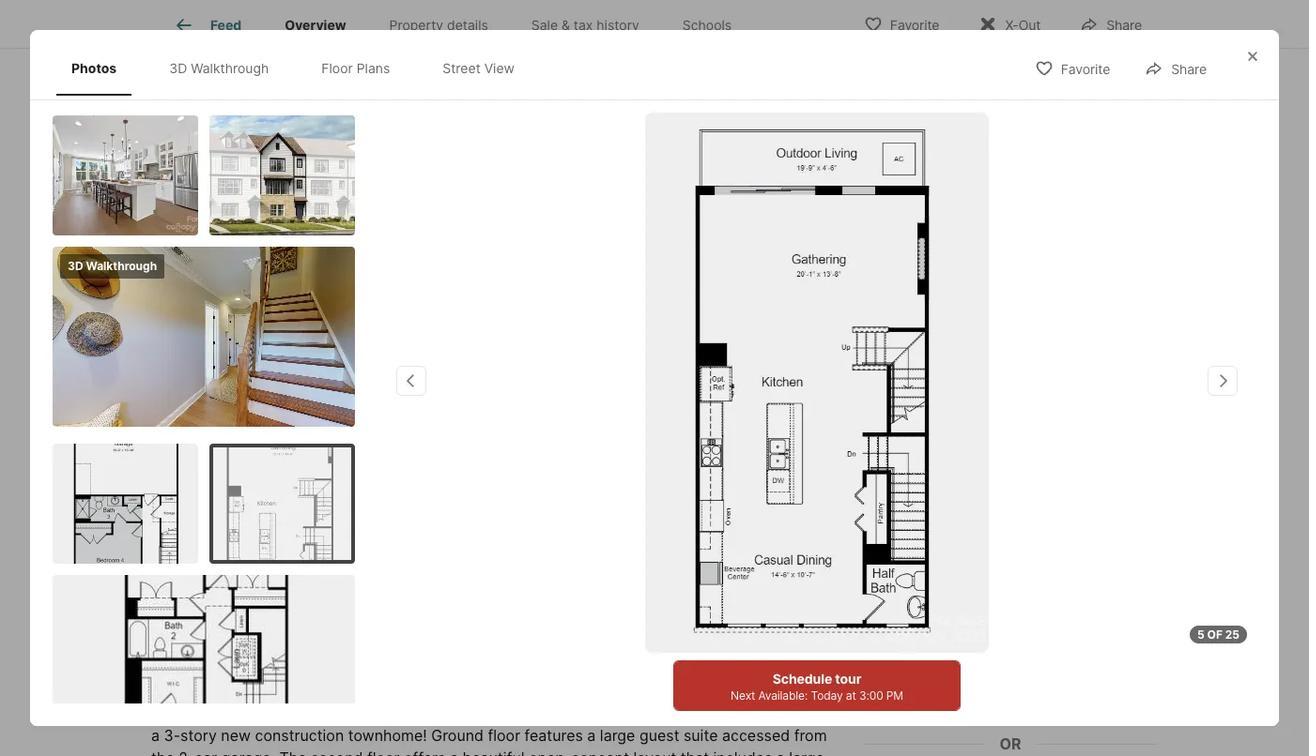 Task type: describe. For each thing, give the bounding box(es) containing it.
tour in person list box
[[864, 585, 1158, 634]]

sale
[[531, 17, 558, 33]]

property details
[[389, 17, 488, 33]]

offers
[[404, 749, 446, 757]]

view
[[484, 60, 515, 76]]

cancel
[[910, 702, 945, 717]]

ii
[[657, 704, 665, 723]]

/mo
[[220, 558, 244, 574]]

or
[[1000, 735, 1022, 754]]

6024
[[151, 484, 191, 502]]

schedule for schedule tour
[[960, 662, 1028, 681]]

31
[[902, 505, 934, 538]]

3d walkthrough for tab list containing photos
[[169, 60, 269, 76]]

that
[[681, 749, 709, 757]]

active link
[[244, 449, 291, 465]]

&
[[562, 17, 570, 33]]

floor plans button
[[335, 372, 463, 409]]

tab list for x-out
[[151, 0, 768, 48]]

towering
[[194, 484, 263, 502]]

street
[[443, 60, 481, 76]]

property details tab
[[368, 3, 510, 48]]

from
[[794, 726, 827, 745]]

ln
[[307, 484, 325, 502]]

a left "3-"
[[151, 726, 160, 745]]

x-
[[1005, 16, 1019, 32]]

suite
[[684, 726, 718, 745]]

tour for go tour this home
[[899, 447, 942, 473]]

new construction link
[[151, 46, 856, 428]]

open-
[[529, 749, 571, 757]]

accessed
[[722, 726, 790, 745]]

go tour this home
[[864, 447, 1052, 473]]

oaks inside mls # 4064036 representative photos added. the breckenridge ii plan at hudson oaks is a 3-story new construction townhome! ground floor features a large guest suite accessed from the 2-car garage. the second floor offers a beautiful open-concept layout that includes a lar
[[781, 704, 817, 723]]

a up concept
[[587, 726, 596, 745]]

favorite for x-out
[[890, 16, 939, 32]]

go
[[864, 447, 894, 473]]

5
[[1197, 628, 1205, 642]]

street view tab
[[428, 45, 530, 92]]

available:
[[758, 689, 808, 703]]

at inside schedule tour next available: today at 3:00 pm
[[846, 689, 856, 703]]

0 vertical spatial share button
[[1064, 4, 1158, 43]]

1 vertical spatial floor
[[367, 749, 400, 757]]

feed link
[[173, 14, 242, 37]]

for
[[168, 449, 194, 465]]

plans inside floor plans button
[[412, 382, 447, 398]]

pre-
[[274, 558, 301, 574]]

includes
[[713, 749, 772, 757]]

1 vertical spatial 3d
[[68, 259, 83, 273]]

of
[[1207, 628, 1223, 642]]

free,
[[883, 702, 907, 717]]

story
[[180, 726, 217, 745]]

3:00
[[859, 689, 883, 703]]

25
[[1225, 628, 1240, 642]]

floor inside tab
[[321, 60, 353, 76]]

5 of 25
[[1197, 628, 1240, 642]]

car
[[195, 749, 217, 757]]

6024 towering oaks ln image
[[646, 113, 989, 654]]

tour for schedule tour next available: today at 3:00 pm
[[835, 671, 861, 687]]

in
[[931, 602, 941, 616]]

schedule tour button
[[864, 649, 1158, 694]]

mls # 4064036 representative photos added. the breckenridge ii plan at hudson oaks is a 3-story new construction townhome! ground floor features a large guest suite accessed from the 2-car garage. the second floor offers a beautiful open-concept layout that includes a lar
[[151, 704, 833, 757]]

guest
[[639, 726, 679, 745]]

$554,352
[[151, 527, 255, 553]]

concept
[[571, 749, 629, 757]]

tuesday
[[892, 489, 944, 503]]

a down the ground
[[450, 749, 458, 757]]

property
[[389, 17, 443, 33]]

x-out
[[1005, 16, 1041, 32]]

photos
[[71, 60, 117, 76]]

layout
[[633, 749, 676, 757]]

approved
[[301, 558, 362, 574]]

tour in person option
[[864, 585, 1001, 634]]

1 vertical spatial 3d walkthrough
[[68, 259, 157, 273]]

at inside mls # 4064036 representative photos added. the breckenridge ii plan at hudson oaks is a 3-story new construction townhome! ground floor features a large guest suite accessed from the 2-car garage. the second floor offers a beautiful open-concept layout that includes a lar
[[703, 704, 717, 723]]

walkthrough for tab list containing photos
[[191, 60, 269, 76]]

3d walkthrough tab
[[154, 45, 284, 92]]

new
[[174, 67, 201, 81]]

Wednesday button
[[968, 479, 1054, 565]]

tab list for share
[[53, 41, 548, 95]]

new
[[221, 726, 251, 745]]

photos tab
[[56, 45, 132, 92]]

charlotte
[[334, 484, 400, 502]]

3d inside 3d walkthrough button
[[208, 382, 227, 398]]

street view
[[443, 60, 515, 76]]

the
[[151, 749, 174, 757]]

share for share button to the top
[[1107, 16, 1142, 32]]

favorite for share
[[1061, 61, 1110, 77]]



Task type: vqa. For each thing, say whether or not it's contained in the screenshot.
Get pre-approved button
no



Task type: locate. For each thing, give the bounding box(es) containing it.
x-out button
[[963, 4, 1057, 43]]

floor down townhome!
[[367, 749, 400, 757]]

floor
[[321, 60, 353, 76], [377, 382, 409, 398]]

schedule inside schedule tour next available: today at 3:00 pm
[[773, 671, 832, 687]]

1 horizontal spatial 3d
[[169, 60, 187, 76]]

second
[[311, 749, 363, 757]]

garage.
[[221, 749, 275, 757]]

1 vertical spatial the
[[279, 749, 307, 757]]

sale
[[198, 449, 230, 465]]

2 vertical spatial 3d walkthrough
[[208, 382, 311, 398]]

tab list containing feed
[[151, 0, 768, 48]]

0 horizontal spatial at
[[703, 704, 717, 723]]

pm
[[886, 689, 903, 703]]

walkthrough
[[191, 60, 269, 76], [86, 259, 157, 273], [229, 382, 311, 398]]

2 horizontal spatial 3d
[[208, 382, 227, 398]]

active
[[244, 449, 291, 465]]

-
[[234, 449, 240, 465]]

0 vertical spatial 3d walkthrough
[[169, 60, 269, 76]]

plans inside "floor plans" tab
[[357, 60, 390, 76]]

image image
[[53, 115, 198, 235], [209, 115, 355, 235], [53, 247, 355, 427], [53, 444, 198, 564], [213, 447, 351, 560], [53, 575, 355, 756]]

schedule up anytime
[[960, 662, 1028, 681]]

1 horizontal spatial oaks
[[781, 704, 817, 723]]

0 horizontal spatial tour
[[835, 671, 861, 687]]

1 horizontal spatial tour
[[899, 447, 942, 473]]

tour inside button
[[1032, 662, 1062, 681]]

,
[[325, 484, 330, 502]]

floor plans tab
[[306, 45, 405, 92]]

0 horizontal spatial floor
[[321, 60, 353, 76]]

0 vertical spatial share
[[1107, 16, 1142, 32]]

the down 'construction'
[[279, 749, 307, 757]]

hudson
[[722, 704, 776, 723]]

1 horizontal spatial the
[[527, 704, 555, 723]]

share for share button to the bottom
[[1171, 61, 1207, 77]]

plan
[[669, 704, 699, 723]]

anytime
[[948, 702, 990, 717]]

construction
[[255, 726, 344, 745]]

option
[[1001, 585, 1158, 634]]

0 vertical spatial floor plans
[[321, 60, 390, 76]]

out
[[1019, 16, 1041, 32]]

schedule tour next available: today at 3:00 pm
[[731, 671, 903, 703]]

1 horizontal spatial schedule
[[960, 662, 1028, 681]]

tour
[[903, 602, 928, 616]]

tab list containing photos
[[53, 41, 548, 95]]

feed
[[210, 17, 242, 33]]

1 horizontal spatial share
[[1171, 61, 1207, 77]]

3d inside 3d walkthrough 'tab'
[[169, 60, 187, 76]]

0 vertical spatial floor
[[488, 726, 520, 745]]

schedule
[[960, 662, 1028, 681], [773, 671, 832, 687]]

tour for schedule tour
[[1032, 662, 1062, 681]]

today
[[811, 689, 843, 703]]

details
[[447, 17, 488, 33]]

0 vertical spatial plans
[[357, 60, 390, 76]]

walkthrough inside 'tab'
[[191, 60, 269, 76]]

get
[[248, 558, 271, 574]]

1 vertical spatial favorite
[[1061, 61, 1110, 77]]

at up suite
[[703, 704, 717, 723]]

it's
[[864, 702, 879, 717]]

tab list down overview
[[53, 41, 548, 95]]

overview tab
[[263, 3, 368, 48]]

1 vertical spatial oaks
[[781, 704, 817, 723]]

floor plans
[[321, 60, 390, 76], [377, 382, 447, 398]]

0 horizontal spatial floor
[[367, 749, 400, 757]]

1 horizontal spatial home
[[993, 447, 1052, 473]]

3d
[[169, 60, 187, 76], [68, 259, 83, 273], [208, 382, 227, 398]]

about
[[151, 645, 216, 671]]

tour inside schedule tour next available: today at 3:00 pm
[[835, 671, 861, 687]]

0 horizontal spatial 3d
[[68, 259, 83, 273]]

0 horizontal spatial home
[[266, 645, 326, 671]]

0 vertical spatial favorite button
[[848, 4, 955, 43]]

0 horizontal spatial oaks
[[266, 484, 304, 502]]

1 horizontal spatial this
[[947, 447, 988, 473]]

features
[[525, 726, 583, 745]]

2 vertical spatial walkthrough
[[229, 382, 311, 398]]

walkthrough for 3d walkthrough button
[[229, 382, 311, 398]]

new construction
[[174, 67, 296, 81]]

a down accessed
[[776, 749, 785, 757]]

mls
[[151, 704, 183, 723]]

floor inside button
[[377, 382, 409, 398]]

2 horizontal spatial tour
[[1032, 662, 1062, 681]]

representative
[[271, 704, 398, 723]]

3d walkthrough for 3d walkthrough button
[[208, 382, 311, 398]]

1 vertical spatial floor
[[377, 382, 409, 398]]

0 vertical spatial this
[[947, 447, 988, 473]]

favorite button for x-out
[[848, 4, 955, 43]]

tab list up street
[[151, 0, 768, 48]]

1 horizontal spatial plans
[[412, 382, 447, 398]]

sale & tax history
[[531, 17, 639, 33]]

overview
[[285, 17, 346, 33]]

floor up beautiful
[[488, 726, 520, 745]]

0 horizontal spatial favorite
[[890, 16, 939, 32]]

plans
[[357, 60, 390, 76], [412, 382, 447, 398]]

1 vertical spatial plans
[[412, 382, 447, 398]]

next
[[731, 689, 755, 703]]

wednesday
[[976, 489, 1046, 503]]

at
[[846, 689, 856, 703], [703, 704, 717, 723]]

0 vertical spatial 3d
[[169, 60, 187, 76]]

3d walkthrough inside 'tab'
[[169, 60, 269, 76]]

1 vertical spatial favorite button
[[1019, 49, 1126, 88]]

oaks left ln
[[266, 484, 304, 502]]

tour down "tour in person" list box
[[1032, 662, 1062, 681]]

schedule tour
[[960, 662, 1062, 681]]

person
[[944, 602, 982, 616]]

added.
[[468, 704, 523, 723]]

$3,815
[[178, 558, 220, 574]]

the up features
[[527, 704, 555, 723]]

0 horizontal spatial share
[[1107, 16, 1142, 32]]

schedule for schedule tour next available: today at 3:00 pm
[[773, 671, 832, 687]]

history
[[597, 17, 639, 33]]

for sale - active
[[168, 449, 291, 465]]

home
[[993, 447, 1052, 473], [266, 645, 326, 671]]

schools
[[683, 17, 732, 33]]

dialog containing photos
[[30, 30, 1279, 757]]

tuesday 31 oct
[[892, 489, 944, 554]]

dialog
[[30, 30, 1279, 757]]

1 vertical spatial share
[[1171, 61, 1207, 77]]

1 horizontal spatial favorite
[[1061, 61, 1110, 77]]

0 vertical spatial walkthrough
[[191, 60, 269, 76]]

home up wednesday
[[993, 447, 1052, 473]]

1 vertical spatial this
[[221, 645, 261, 671]]

2-
[[179, 749, 195, 757]]

sale & tax history tab
[[510, 3, 661, 48]]

0 horizontal spatial plans
[[357, 60, 390, 76]]

tour up tuesday
[[899, 447, 942, 473]]

favorite
[[890, 16, 939, 32], [1061, 61, 1110, 77]]

0 horizontal spatial the
[[279, 749, 307, 757]]

0 vertical spatial the
[[527, 704, 555, 723]]

this up wednesday
[[947, 447, 988, 473]]

0 horizontal spatial schedule
[[773, 671, 832, 687]]

0 vertical spatial oaks
[[266, 484, 304, 502]]

0 horizontal spatial favorite button
[[848, 4, 955, 43]]

favorite button for share
[[1019, 49, 1126, 88]]

0 horizontal spatial this
[[221, 645, 261, 671]]

is
[[821, 704, 832, 723]]

$554,352 est. $3,815 /mo get pre-approved
[[151, 527, 362, 574]]

1 vertical spatial share button
[[1129, 49, 1223, 88]]

tour up today
[[835, 671, 861, 687]]

2 vertical spatial 3d
[[208, 382, 227, 398]]

this up 4064036
[[221, 645, 261, 671]]

1 horizontal spatial floor
[[488, 726, 520, 745]]

3d walkthrough button
[[166, 372, 327, 409]]

0 vertical spatial favorite
[[890, 16, 939, 32]]

schedule inside button
[[960, 662, 1028, 681]]

tour
[[899, 447, 942, 473], [1032, 662, 1062, 681], [835, 671, 861, 687]]

1 horizontal spatial at
[[846, 689, 856, 703]]

the
[[527, 704, 555, 723], [279, 749, 307, 757]]

photos
[[402, 704, 464, 723]]

large
[[600, 726, 635, 745]]

floor plans inside tab
[[321, 60, 390, 76]]

tab list
[[151, 0, 768, 48], [53, 41, 548, 95]]

map entry image
[[710, 447, 835, 572]]

1 vertical spatial walkthrough
[[86, 259, 157, 273]]

1 horizontal spatial favorite button
[[1019, 49, 1126, 88]]

townhome!
[[348, 726, 427, 745]]

1 vertical spatial home
[[266, 645, 326, 671]]

home up representative
[[266, 645, 326, 671]]

0 vertical spatial floor
[[321, 60, 353, 76]]

at left 3:00
[[846, 689, 856, 703]]

ground
[[431, 726, 484, 745]]

about this home
[[151, 645, 326, 671]]

tour in person
[[903, 602, 982, 616]]

6024 towering oaks ln, charlotte, nc 28205 image
[[151, 46, 856, 424], [864, 46, 1158, 231], [864, 239, 1158, 424]]

schedule up available:
[[773, 671, 832, 687]]

construction
[[203, 67, 296, 81]]

0 vertical spatial home
[[993, 447, 1052, 473]]

get pre-approved link
[[248, 558, 362, 574]]

this
[[947, 447, 988, 473], [221, 645, 261, 671]]

None button
[[875, 478, 961, 566], [1061, 479, 1147, 565], [875, 478, 961, 566], [1061, 479, 1147, 565]]

4064036
[[201, 704, 267, 723]]

#
[[187, 704, 196, 723]]

1 horizontal spatial floor
[[377, 382, 409, 398]]

it's free, cancel anytime
[[864, 702, 990, 717]]

3d walkthrough inside button
[[208, 382, 311, 398]]

tax
[[574, 17, 593, 33]]

schools tab
[[661, 3, 753, 48]]

1 vertical spatial floor plans
[[377, 382, 447, 398]]

oaks down available:
[[781, 704, 817, 723]]

walkthrough inside button
[[229, 382, 311, 398]]

beautiful
[[462, 749, 524, 757]]

floor plans inside button
[[377, 382, 447, 398]]

est.
[[151, 558, 174, 574]]

3-
[[164, 726, 180, 745]]



